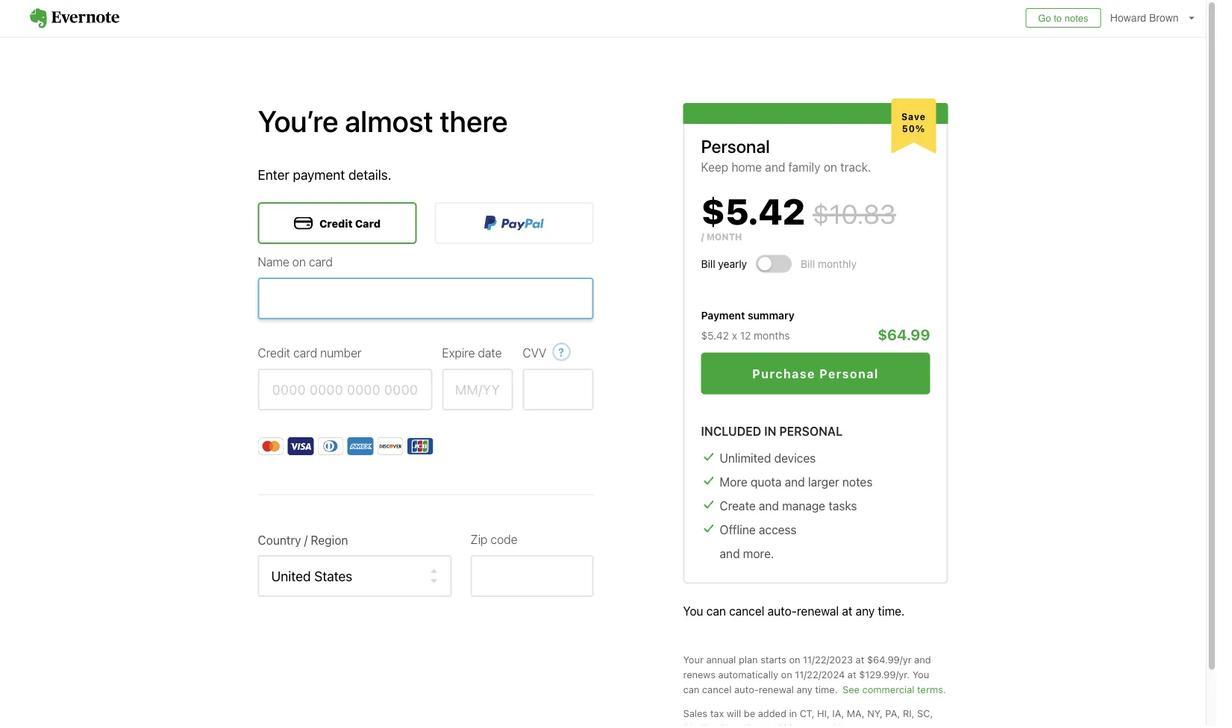 Task type: locate. For each thing, give the bounding box(es) containing it.
will
[[727, 708, 741, 719]]

and right "home"
[[765, 160, 785, 174]]

card down creditcard icon at the top of page
[[309, 254, 333, 269]]

you up your
[[683, 604, 703, 618]]

/
[[701, 232, 704, 242], [304, 533, 308, 547]]

credit for credit card number
[[258, 345, 290, 360]]

country
[[258, 533, 301, 547]]

bill for bill yearly
[[701, 258, 716, 270]]

sd,
[[683, 723, 699, 726]]

renews
[[683, 669, 716, 680]]

/ left region
[[304, 533, 308, 547]]

0 horizontal spatial you
[[683, 604, 703, 618]]

payment summary
[[701, 309, 795, 322]]

1 vertical spatial $5.42
[[701, 329, 729, 341]]

expire date
[[442, 345, 502, 360]]

Credit card number text field
[[258, 369, 433, 411]]

ny,
[[867, 708, 883, 719]]

personal right "purchase"
[[820, 366, 879, 381]]

auto- up starts
[[768, 604, 797, 618]]

unlimited devices
[[720, 451, 816, 465]]

1 horizontal spatial auto-
[[768, 604, 797, 618]]

1 vertical spatial /
[[304, 533, 308, 547]]

and down the "quota"
[[759, 499, 779, 513]]

go to notes link
[[1026, 8, 1101, 28]]

1 vertical spatial can
[[683, 684, 700, 695]]

plan
[[739, 654, 758, 665]]

0 vertical spatial /
[[701, 232, 704, 242]]

0 vertical spatial time.
[[878, 604, 905, 618]]

howard
[[1111, 12, 1147, 24]]

monthly
[[818, 258, 857, 270]]

at
[[842, 604, 853, 618], [856, 654, 865, 665], [848, 669, 857, 680]]

1 vertical spatial cancel
[[702, 684, 732, 695]]

and inside your annual plan starts on 11/22/2023 at $64.99/yr and renews automatically on 11/22/2024 at $129.99/yr. you can cancel auto-renewal any time.
[[914, 654, 931, 665]]

0 horizontal spatial in
[[764, 424, 777, 438]]

go to notes
[[1038, 12, 1089, 24]]

personal up the devices
[[780, 424, 843, 438]]

any down 11/22/2024
[[797, 684, 813, 695]]

bill
[[701, 258, 716, 270], [801, 258, 815, 270]]

0 vertical spatial cancel
[[729, 604, 765, 618]]

and inside personal keep home and family on track.
[[765, 160, 785, 174]]

auto-
[[768, 604, 797, 618], [734, 684, 759, 695]]

1 vertical spatial auto-
[[734, 684, 759, 695]]

2 bill from the left
[[801, 258, 815, 270]]

at up 11/22/2023
[[842, 604, 853, 618]]

purchase personal button
[[701, 353, 930, 394]]

visa image
[[288, 437, 314, 455]]

0 horizontal spatial /
[[304, 533, 308, 547]]

wa,
[[756, 723, 774, 726]]

ia,
[[833, 708, 844, 719]]

offline access
[[720, 522, 797, 537]]

on left track. in the top right of the page
[[824, 160, 837, 174]]

0 vertical spatial in
[[764, 424, 777, 438]]

unlimited
[[720, 451, 771, 465]]

50%
[[902, 124, 926, 134]]

cancel down renews
[[702, 684, 732, 695]]

paypal image
[[484, 216, 544, 231]]

auto- inside your annual plan starts on 11/22/2023 at $64.99/yr and renews automatically on 11/22/2024 at $129.99/yr. you can cancel auto-renewal any time.
[[734, 684, 759, 695]]

auto- down 'automatically'
[[734, 684, 759, 695]]

1 vertical spatial personal
[[820, 366, 879, 381]]

2 vertical spatial personal
[[780, 424, 843, 438]]

at up see
[[848, 669, 857, 680]]

0 vertical spatial $5.42
[[701, 190, 805, 232]]

be
[[744, 708, 755, 719]]

almost
[[345, 103, 433, 138]]

ct,
[[800, 708, 815, 719]]

1 horizontal spatial in
[[789, 708, 797, 719]]

tn,
[[702, 723, 718, 726]]

1 horizontal spatial renewal
[[797, 604, 839, 618]]

0 horizontal spatial time.
[[815, 684, 838, 695]]

0 vertical spatial notes
[[1065, 12, 1089, 24]]

1 bill from the left
[[701, 258, 716, 270]]

0 vertical spatial can
[[707, 604, 726, 618]]

to
[[1054, 12, 1062, 24]]

0 vertical spatial card
[[309, 254, 333, 269]]

1 vertical spatial renewal
[[759, 684, 794, 695]]

on
[[824, 160, 837, 174], [292, 254, 306, 269], [789, 654, 801, 665], [781, 669, 793, 680]]

manage
[[782, 499, 826, 513]]

name
[[258, 254, 289, 269]]

0 horizontal spatial renewal
[[759, 684, 794, 695]]

card
[[309, 254, 333, 269], [293, 345, 317, 360]]

can up annual
[[707, 604, 726, 618]]

in
[[764, 424, 777, 438], [789, 708, 797, 719]]

1 horizontal spatial time.
[[878, 604, 905, 618]]

/ left month
[[701, 232, 704, 242]]

in up unlimited devices
[[764, 424, 777, 438]]

any inside your annual plan starts on 11/22/2023 at $64.99/yr and renews automatically on 11/22/2024 at $129.99/yr. you can cancel auto-renewal any time.
[[797, 684, 813, 695]]

1 $5.42 from the top
[[701, 190, 805, 232]]

0 horizontal spatial auto-
[[734, 684, 759, 695]]

japan credit bureau image
[[407, 437, 433, 455]]

quota
[[751, 475, 782, 489]]

can
[[707, 604, 726, 618], [683, 684, 700, 695]]

1 vertical spatial any
[[797, 684, 813, 695]]

howard brown
[[1111, 12, 1179, 24]]

11/22/2023
[[803, 654, 853, 665]]

$5.42 for x
[[701, 329, 729, 341]]

your annual plan starts on 11/22/2023 at $64.99/yr and renews automatically on 11/22/2024 at $129.99/yr. you can cancel auto-renewal any time.
[[683, 654, 931, 695]]

bill left monthly at the top right of page
[[801, 258, 815, 270]]

create
[[720, 499, 756, 513]]

$5.42
[[701, 190, 805, 232], [701, 329, 729, 341]]

1 horizontal spatial any
[[856, 604, 875, 618]]

and down hi,
[[820, 723, 836, 726]]

you can cancel auto-renewal at any time.
[[683, 604, 905, 618]]

0 horizontal spatial notes
[[843, 475, 873, 489]]

0 vertical spatial credit
[[319, 217, 353, 229]]

0 horizontal spatial credit
[[258, 345, 290, 360]]

ri,
[[903, 708, 915, 719]]

personal up "home"
[[701, 135, 770, 156]]

$5.42 inside the $5.42 $10.83 / month
[[701, 190, 805, 232]]

$5.42 left x
[[701, 329, 729, 341]]

card left number
[[293, 345, 317, 360]]

home
[[732, 160, 762, 174]]

1 vertical spatial credit
[[258, 345, 290, 360]]

any
[[856, 604, 875, 618], [797, 684, 813, 695]]

renewal up 11/22/2023
[[797, 604, 839, 618]]

keep
[[701, 160, 729, 174]]

bill left yearly
[[701, 258, 716, 270]]

credit left card
[[319, 217, 353, 229]]

zip
[[471, 532, 488, 546]]

0 vertical spatial personal
[[701, 135, 770, 156]]

time. down 11/22/2024
[[815, 684, 838, 695]]

notes
[[1065, 12, 1089, 24], [843, 475, 873, 489]]

evernote image
[[15, 8, 134, 28]]

notes up tasks at the bottom right
[[843, 475, 873, 489]]

notes right to
[[1065, 12, 1089, 24]]

chicago,
[[777, 723, 817, 726]]

in up chicago,
[[789, 708, 797, 719]]

purchase personal
[[753, 366, 879, 381]]

you're
[[258, 103, 339, 138]]

larger
[[808, 475, 840, 489]]

credit left number
[[258, 345, 290, 360]]

1 horizontal spatial bill
[[801, 258, 815, 270]]

1 horizontal spatial /
[[701, 232, 704, 242]]

time.
[[878, 604, 905, 618], [815, 684, 838, 695]]

and up terms.
[[914, 654, 931, 665]]

pa,
[[885, 708, 900, 719]]

0 horizontal spatial any
[[797, 684, 813, 695]]

personal keep home and family on track.
[[701, 135, 871, 174]]

included
[[701, 424, 762, 438]]

at up $129.99/yr.
[[856, 654, 865, 665]]

x
[[732, 329, 737, 341]]

country / region
[[258, 533, 348, 547]]

renewal
[[797, 604, 839, 618], [759, 684, 794, 695]]

0 vertical spatial any
[[856, 604, 875, 618]]

master card image
[[258, 437, 284, 455]]

Zip code text field
[[471, 555, 594, 597]]

time. up $64.99/yr
[[878, 604, 905, 618]]

1 vertical spatial card
[[293, 345, 317, 360]]

time. inside your annual plan starts on 11/22/2023 at $64.99/yr and renews automatically on 11/22/2024 at $129.99/yr. you can cancel auto-renewal any time.
[[815, 684, 838, 695]]

1 horizontal spatial you
[[913, 669, 929, 680]]

renewal inside your annual plan starts on 11/22/2023 at $64.99/yr and renews automatically on 11/22/2024 at $129.99/yr. you can cancel auto-renewal any time.
[[759, 684, 794, 695]]

1 vertical spatial in
[[789, 708, 797, 719]]

1 vertical spatial time.
[[815, 684, 838, 695]]

$5.42 down "home"
[[701, 190, 805, 232]]

any up $64.99/yr
[[856, 604, 875, 618]]

details.
[[348, 166, 392, 182]]

0 vertical spatial renewal
[[797, 604, 839, 618]]

see commercial terms. link
[[843, 682, 946, 697]]

can down renews
[[683, 684, 700, 695]]

and inside sales tax will be added in ct, hi, ia, ma, ny, pa, ri, sc, sd, tn, tx, ut, wa, chicago, and denver.
[[820, 723, 836, 726]]

0 horizontal spatial can
[[683, 684, 700, 695]]

bill monthly
[[801, 258, 857, 270]]

1 vertical spatial you
[[913, 669, 929, 680]]

0 horizontal spatial bill
[[701, 258, 716, 270]]

1 horizontal spatial credit
[[319, 217, 353, 229]]

in inside sales tax will be added in ct, hi, ia, ma, ny, pa, ri, sc, sd, tn, tx, ut, wa, chicago, and denver.
[[789, 708, 797, 719]]

you up terms.
[[913, 669, 929, 680]]

payment
[[701, 309, 745, 322]]

commercial
[[863, 684, 915, 695]]

2 $5.42 from the top
[[701, 329, 729, 341]]

terms.
[[917, 684, 946, 695]]

and down the devices
[[785, 475, 805, 489]]

renewal up added at the right bottom of page
[[759, 684, 794, 695]]

cancel up plan
[[729, 604, 765, 618]]



Task type: vqa. For each thing, say whether or not it's contained in the screenshot.
Expand Tags image
no



Task type: describe. For each thing, give the bounding box(es) containing it.
brown
[[1149, 12, 1179, 24]]

$129.99/yr.
[[859, 669, 910, 680]]

months
[[754, 329, 790, 341]]

automatically
[[718, 669, 779, 680]]

0 vertical spatial auto-
[[768, 604, 797, 618]]

on down starts
[[781, 669, 793, 680]]

cvv
[[523, 345, 547, 360]]

devices
[[774, 451, 816, 465]]

offline
[[720, 522, 756, 537]]

$5.42 x 12 months
[[701, 329, 790, 341]]

on right name
[[292, 254, 306, 269]]

0 vertical spatial you
[[683, 604, 703, 618]]

added
[[758, 708, 787, 719]]

name on card
[[258, 254, 333, 269]]

starts
[[761, 654, 787, 665]]

sc,
[[917, 708, 933, 719]]

payment
[[293, 166, 345, 182]]

and more.
[[720, 546, 774, 561]]

ut,
[[738, 723, 754, 726]]

date
[[478, 345, 502, 360]]

included in personal
[[701, 424, 843, 438]]

12
[[740, 329, 751, 341]]

enter payment details.
[[258, 166, 392, 182]]

tasks
[[829, 499, 857, 513]]

enter
[[258, 166, 289, 182]]

can inside your annual plan starts on 11/22/2023 at $64.99/yr and renews automatically on 11/22/2024 at $129.99/yr. you can cancel auto-renewal any time.
[[683, 684, 700, 695]]

expire
[[442, 345, 475, 360]]

$5.42 $10.83 / month
[[701, 190, 896, 242]]

discover image
[[377, 437, 403, 455]]

$10.83
[[813, 198, 896, 230]]

summary
[[748, 309, 795, 322]]

purchase
[[753, 366, 816, 381]]

save
[[902, 111, 926, 122]]

$5.42 for $10.83
[[701, 190, 805, 232]]

on inside personal keep home and family on track.
[[824, 160, 837, 174]]

your
[[683, 654, 704, 665]]

region
[[311, 533, 348, 547]]

sales
[[683, 708, 708, 719]]

month
[[707, 232, 742, 242]]

personal inside button
[[820, 366, 879, 381]]

code
[[491, 532, 518, 546]]

more
[[720, 475, 748, 489]]

go
[[1038, 12, 1051, 24]]

0 vertical spatial at
[[842, 604, 853, 618]]

personal inside personal keep home and family on track.
[[701, 135, 770, 156]]

/ inside the $5.42 $10.83 / month
[[701, 232, 704, 242]]

cancel inside your annual plan starts on 11/22/2023 at $64.99/yr and renews automatically on 11/22/2024 at $129.99/yr. you can cancel auto-renewal any time.
[[702, 684, 732, 695]]

sales tax will be added in ct, hi, ia, ma, ny, pa, ri, sc, sd, tn, tx, ut, wa, chicago, and denver.
[[683, 708, 933, 726]]

credit card
[[319, 217, 381, 229]]

1 vertical spatial at
[[856, 654, 865, 665]]

$64.99
[[878, 325, 930, 343]]

there
[[440, 103, 508, 138]]

yearly
[[718, 258, 747, 270]]

american express image
[[347, 437, 374, 455]]

family
[[789, 160, 821, 174]]

1 vertical spatial notes
[[843, 475, 873, 489]]

on right starts
[[789, 654, 801, 665]]

zip code
[[471, 532, 518, 546]]

CVV text field
[[523, 369, 594, 411]]

see
[[843, 684, 860, 695]]

track.
[[841, 160, 871, 174]]

card
[[355, 217, 381, 229]]

11/22/2024
[[795, 669, 845, 680]]

more quota and larger notes
[[720, 475, 873, 489]]

1 horizontal spatial can
[[707, 604, 726, 618]]

denver.
[[839, 723, 873, 726]]

number
[[320, 345, 362, 360]]

tax
[[710, 708, 724, 719]]

tx,
[[720, 723, 736, 726]]

save 50%
[[902, 111, 926, 134]]

2 vertical spatial at
[[848, 669, 857, 680]]

$64.99/yr
[[867, 654, 912, 665]]

and down 'offline'
[[720, 546, 740, 561]]

bill yearly
[[701, 258, 747, 270]]

Expire date text field
[[442, 369, 513, 411]]

ma,
[[847, 708, 865, 719]]

create and manage tasks
[[720, 499, 857, 513]]

more.
[[743, 546, 774, 561]]

bill for bill monthly
[[801, 258, 815, 270]]

question mark image
[[553, 339, 571, 365]]

annual
[[706, 654, 736, 665]]

creditcard image
[[294, 217, 313, 230]]

credit card number
[[258, 345, 362, 360]]

Name on card text field
[[258, 278, 594, 319]]

credit for credit card
[[319, 217, 353, 229]]

you inside your annual plan starts on 11/22/2023 at $64.99/yr and renews automatically on 11/22/2024 at $129.99/yr. you can cancel auto-renewal any time.
[[913, 669, 929, 680]]

hi,
[[817, 708, 830, 719]]

access
[[759, 522, 797, 537]]

1 horizontal spatial notes
[[1065, 12, 1089, 24]]

diner's club image
[[318, 437, 344, 455]]

evernote link
[[15, 0, 134, 37]]



